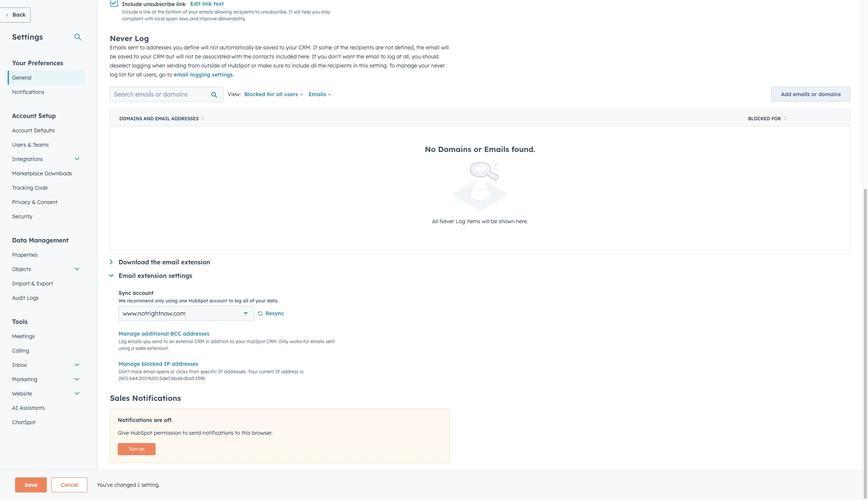 Task type: locate. For each thing, give the bounding box(es) containing it.
1 horizontal spatial link
[[176, 1, 186, 8]]

privacy & consent link
[[8, 195, 85, 210]]

you right all, on the left top of page
[[412, 53, 421, 60]]

ip right current
[[276, 370, 280, 375]]

when
[[152, 62, 165, 69]]

addresses inside manage blocked ip addresses don't track email opens or clicks from specific ip addresses. your current ip address is: 2601:644:200:9a50:5de0:6bd4:dba3:339b
[[172, 361, 198, 368]]

1 horizontal spatial settings
[[212, 72, 233, 78]]

sent inside the manage additional bcc addresses log emails you send to an external crm in addition to your hubspot crm. only works for emails sent using a sales extension.
[[326, 339, 335, 345]]

this inside emails sent to addresses you define will not automatically be saved to your crm. if some of the recipients are not defined, the email will be saved to your crm but will not be associated with the contacts included here. if you don't want the email to log at all, you should deselect logging when sending from outside of hubspot or make sure to include all the recipients in this setting. to manage your never log list for all users, go to
[[359, 62, 368, 69]]

1 vertical spatial send
[[189, 430, 201, 437]]

never
[[110, 34, 132, 43], [440, 218, 455, 225]]

are left defined, on the top of the page
[[376, 44, 384, 51]]

caret image inside email extension settings dropdown button
[[109, 275, 114, 277]]

2 vertical spatial addresses
[[172, 361, 198, 368]]

blocked for all users button
[[244, 87, 304, 102]]

press to sort. element right addresses
[[201, 116, 204, 122]]

crm right external
[[195, 339, 205, 345]]

all left users,
[[136, 72, 142, 78]]

0 horizontal spatial logging
[[132, 62, 151, 69]]

press to sort. image inside domains and email addresses button
[[201, 116, 204, 121]]

chatspot
[[12, 420, 36, 427]]

are inside emails sent to addresses you define will not automatically be saved to your crm. if some of the recipients are not defined, the email will be saved to your crm but will not be associated with the contacts included here. if you don't want the email to log at all, you should deselect logging when sending from outside of hubspot or make sure to include all the recipients in this setting. to manage your never log list for all users, go to
[[376, 44, 384, 51]]

1 vertical spatial settings
[[169, 273, 192, 280]]

of up don't
[[334, 44, 339, 51]]

sent down never log
[[128, 44, 138, 51]]

all
[[311, 62, 317, 69], [136, 72, 142, 78], [276, 91, 283, 98], [243, 299, 248, 304]]

0 horizontal spatial at
[[152, 9, 156, 15]]

0 horizontal spatial crm.
[[267, 339, 278, 345]]

crm.
[[299, 44, 312, 51], [267, 339, 278, 345]]

1 vertical spatial email
[[119, 273, 136, 280]]

manage for manage additional bcc addresses
[[119, 331, 140, 338]]

email down sending
[[174, 72, 189, 78]]

2 vertical spatial log
[[119, 339, 127, 345]]

never
[[431, 62, 445, 69]]

addresses up but
[[146, 44, 172, 51]]

logging up users,
[[132, 62, 151, 69]]

add emails or domains button
[[772, 87, 851, 102]]

your left data. on the left bottom of the page
[[256, 299, 266, 304]]

0 horizontal spatial with
[[145, 16, 154, 22]]

in inside emails sent to addresses you define will not automatically be saved to your crm. if some of the recipients are not defined, the email will be saved to your crm but will not be associated with the contacts included here. if you don't want the email to log at all, you should deselect logging when sending from outside of hubspot or make sure to include all the recipients in this setting. to manage your never log list for all users, go to
[[353, 62, 358, 69]]

recipients up the want
[[350, 44, 374, 51]]

press to sort. element right blocked for
[[784, 116, 787, 122]]

2 press to sort. image from the left
[[784, 116, 787, 121]]

not
[[210, 44, 218, 51], [385, 44, 393, 51], [185, 53, 194, 60]]

add
[[781, 91, 792, 98]]

recipients down don't
[[328, 62, 352, 69]]

security
[[12, 213, 32, 220]]

downloads
[[44, 170, 72, 177]]

press to sort. element for domains and email addresses
[[201, 116, 204, 122]]

in
[[353, 62, 358, 69], [206, 339, 210, 345]]

will right it
[[294, 9, 301, 15]]

press to sort. element inside 'blocked for' button
[[784, 116, 787, 122]]

0 horizontal spatial are
[[154, 418, 162, 424]]

0 vertical spatial your
[[12, 59, 26, 67]]

meetings
[[12, 334, 35, 340]]

emails for emails
[[309, 91, 326, 98]]

you inside the manage additional bcc addresses log emails you send to an external crm in addition to your hubspot crm. only works for emails sent using a sales extension.
[[143, 339, 151, 345]]

0 horizontal spatial account
[[133, 290, 154, 297]]

data management
[[12, 237, 69, 244]]

domains
[[119, 116, 142, 122], [438, 145, 472, 154]]

settings
[[212, 72, 233, 78], [169, 273, 192, 280]]

2 press to sort. element from the left
[[784, 116, 787, 122]]

notifications link
[[8, 85, 85, 99]]

from
[[188, 62, 200, 69], [189, 370, 199, 375]]

1 horizontal spatial here.
[[516, 218, 528, 225]]

logging
[[132, 62, 151, 69], [190, 72, 210, 78]]

1 vertical spatial domains
[[438, 145, 472, 154]]

your down the edit
[[188, 9, 198, 15]]

blocked for all users
[[244, 91, 298, 98]]

with inside edit link text include a link at the bottom of your emails allowing recipients to unsubscribe. it will help you stay compliant with local spam laws and improve deliverability.
[[145, 16, 154, 22]]

sync account element
[[119, 307, 851, 322]]

addresses inside the manage additional bcc addresses log emails you send to an external crm in addition to your hubspot crm. only works for emails sent using a sales extension.
[[183, 331, 210, 338]]

1 vertical spatial your
[[248, 370, 258, 375]]

1 vertical spatial account
[[12, 127, 32, 134]]

email inside button
[[155, 116, 170, 122]]

at left all, on the left top of page
[[397, 53, 402, 60]]

ip
[[164, 361, 170, 368], [218, 370, 223, 375], [276, 370, 280, 375]]

1 vertical spatial from
[[189, 370, 199, 375]]

0 vertical spatial recipients
[[233, 9, 254, 15]]

addition
[[211, 339, 229, 345]]

1 horizontal spatial blocked
[[749, 116, 771, 122]]

2 include from the top
[[122, 9, 138, 15]]

in down the want
[[353, 62, 358, 69]]

0 vertical spatial here.
[[298, 53, 310, 60]]

account up www.notrightnow.com popup button
[[209, 299, 227, 304]]

& right users
[[28, 142, 31, 148]]

addresses inside emails sent to addresses you define will not automatically be saved to your crm. if some of the recipients are not defined, the email will be saved to your crm but will not be associated with the contacts included here. if you don't want the email to log at all, you should deselect logging when sending from outside of hubspot or make sure to include all the recipients in this setting. to manage your never log list for all users, go to
[[146, 44, 172, 51]]

1 horizontal spatial are
[[376, 44, 384, 51]]

2 vertical spatial log
[[235, 299, 242, 304]]

saved up contacts at the left of page
[[263, 44, 278, 51]]

you right help
[[312, 9, 320, 15]]

hubspot inside sync account we recommend only using one hubspot account to log all of your data.
[[189, 299, 208, 304]]

your left current
[[248, 370, 258, 375]]

are left off.
[[154, 418, 162, 424]]

log left data. on the left bottom of the page
[[235, 299, 242, 304]]

here. up include
[[298, 53, 310, 60]]

0 vertical spatial email
[[155, 116, 170, 122]]

manage inside manage blocked ip addresses don't track email opens or clicks from specific ip addresses. your current ip address is: 2601:644:200:9a50:5de0:6bd4:dba3:339b
[[119, 361, 140, 368]]

log up don't
[[119, 339, 127, 345]]

0 horizontal spatial press to sort. element
[[201, 116, 204, 122]]

email extension settings button
[[109, 273, 851, 280]]

domains and email addresses button
[[110, 110, 740, 126]]

email inside manage blocked ip addresses don't track email opens or clicks from specific ip addresses. your current ip address is: 2601:644:200:9a50:5de0:6bd4:dba3:339b
[[143, 370, 155, 375]]

objects button
[[8, 263, 85, 277]]

for right list in the left top of the page
[[128, 72, 135, 78]]

emails
[[199, 9, 213, 15], [793, 91, 810, 98], [128, 339, 142, 345], [311, 339, 325, 345]]

account up users
[[12, 127, 32, 134]]

never down compliant
[[110, 34, 132, 43]]

crm
[[153, 53, 165, 60], [195, 339, 205, 345]]

account defaults
[[12, 127, 55, 134]]

crm up "when"
[[153, 53, 165, 60]]

crm. left only
[[267, 339, 278, 345]]

0 horizontal spatial extension
[[138, 273, 167, 280]]

if left don't
[[312, 53, 316, 60]]

import
[[12, 281, 30, 287]]

here. right shown
[[516, 218, 528, 225]]

turn on
[[129, 447, 145, 453]]

website button
[[8, 387, 85, 402]]

email left addresses
[[155, 116, 170, 122]]

it
[[289, 9, 293, 15]]

send
[[152, 339, 162, 345], [189, 430, 201, 437]]

saved up deselect
[[118, 53, 132, 60]]

emails left found.
[[484, 145, 509, 154]]

emails right add
[[793, 91, 810, 98]]

hubspot up .
[[228, 62, 250, 69]]

0 horizontal spatial link
[[143, 9, 151, 15]]

0 horizontal spatial settings
[[169, 273, 192, 280]]

manage for manage blocked ip addresses
[[119, 361, 140, 368]]

settings for email extension settings
[[169, 273, 192, 280]]

your inside the manage additional bcc addresses log emails you send to an external crm in addition to your hubspot crm. only works for emails sent using a sales extension.
[[236, 339, 245, 345]]

your right addition at the left of the page
[[236, 339, 245, 345]]

emails inside emails sent to addresses you define will not automatically be saved to your crm. if some of the recipients are not defined, the email will be saved to your crm but will not be associated with the contacts included here. if you don't want the email to log at all, you should deselect logging when sending from outside of hubspot or make sure to include all the recipients in this setting. to manage your never log list for all users, go to
[[110, 44, 126, 51]]

properties
[[12, 252, 38, 259]]

blocked inside button
[[749, 116, 771, 122]]

if
[[313, 44, 317, 51], [312, 53, 316, 60]]

0 vertical spatial never
[[110, 34, 132, 43]]

1 press to sort. element from the left
[[201, 116, 204, 122]]

& for export
[[31, 281, 35, 287]]

extension down download the email extension
[[138, 273, 167, 280]]

setting. inside emails sent to addresses you define will not automatically be saved to your crm. if some of the recipients are not defined, the email will be saved to your crm but will not be associated with the contacts included here. if you don't want the email to log at all, you should deselect logging when sending from outside of hubspot or make sure to include all the recipients in this setting. to manage your never log list for all users, go to
[[370, 62, 388, 69]]

link
[[202, 0, 212, 7], [176, 1, 186, 8], [143, 9, 151, 15]]

or inside emails sent to addresses you define will not automatically be saved to your crm. if some of the recipients are not defined, the email will be saved to your crm but will not be associated with the contacts included here. if you don't want the email to log at all, you should deselect logging when sending from outside of hubspot or make sure to include all the recipients in this setting. to manage your never log list for all users, go to
[[251, 62, 257, 69]]

account setup
[[12, 112, 56, 120]]

tools element
[[8, 318, 85, 430]]

notifications
[[12, 89, 44, 96], [132, 394, 181, 404], [118, 418, 152, 424]]

from inside manage blocked ip addresses don't track email opens or clicks from specific ip addresses. your current ip address is: 2601:644:200:9a50:5de0:6bd4:dba3:339b
[[189, 370, 199, 375]]

bcc
[[170, 331, 181, 338]]

emails right the users
[[309, 91, 326, 98]]

1 vertical spatial using
[[119, 346, 130, 352]]

items
[[467, 218, 481, 225]]

if left the some
[[313, 44, 317, 51]]

the inside edit link text include a link at the bottom of your emails allowing recipients to unsubscribe. it will help you stay compliant with local spam laws and improve deliverability.
[[158, 9, 165, 15]]

1 vertical spatial log
[[456, 218, 465, 225]]

crm. up include
[[299, 44, 312, 51]]

laws
[[179, 16, 189, 22]]

of up 'laws'
[[183, 9, 187, 15]]

link up bottom
[[176, 1, 186, 8]]

your inside edit link text include a link at the bottom of your emails allowing recipients to unsubscribe. it will help you stay compliant with local spam laws and improve deliverability.
[[188, 9, 198, 15]]

caret image for download the email extension
[[110, 260, 113, 265]]

turn on button
[[118, 444, 156, 456]]

a left sales
[[131, 346, 134, 352]]

0 vertical spatial are
[[376, 44, 384, 51]]

or inside button
[[812, 91, 817, 98]]

don't
[[328, 53, 341, 60]]

0 horizontal spatial emails
[[110, 44, 126, 51]]

0 vertical spatial crm
[[153, 53, 165, 60]]

&
[[28, 142, 31, 148], [32, 199, 36, 206], [31, 281, 35, 287]]

you inside edit link text include a link at the bottom of your emails allowing recipients to unsubscribe. it will help you stay compliant with local spam laws and improve deliverability.
[[312, 9, 320, 15]]

1 vertical spatial blocked
[[749, 116, 771, 122]]

emails inside popup button
[[309, 91, 326, 98]]

emails down never log
[[110, 44, 126, 51]]

0 vertical spatial using
[[166, 299, 178, 304]]

2 manage from the top
[[119, 361, 140, 368]]

notifications inside your preferences element
[[12, 89, 44, 96]]

on
[[139, 447, 145, 453]]

want
[[343, 53, 355, 60]]

manage up sales
[[119, 331, 140, 338]]

0 horizontal spatial a
[[131, 346, 134, 352]]

all left data. on the left bottom of the page
[[243, 299, 248, 304]]

hubspot inside the manage additional bcc addresses log emails you send to an external crm in addition to your hubspot crm. only works for emails sent using a sales extension.
[[246, 339, 265, 345]]

setting. right 1
[[142, 482, 160, 489]]

1 vertical spatial recipients
[[350, 44, 374, 51]]

1 horizontal spatial crm
[[195, 339, 205, 345]]

be
[[256, 44, 262, 51], [110, 53, 116, 60], [195, 53, 201, 60], [491, 218, 498, 225]]

edit
[[190, 0, 201, 7]]

1 horizontal spatial this
[[359, 62, 368, 69]]

notifications for notifications are off.
[[118, 418, 152, 424]]

0 horizontal spatial domains
[[119, 116, 142, 122]]

tracking
[[12, 185, 33, 192]]

1 vertical spatial manage
[[119, 361, 140, 368]]

1 vertical spatial crm.
[[267, 339, 278, 345]]

and right 'laws'
[[190, 16, 198, 22]]

1 vertical spatial this
[[242, 430, 251, 437]]

0 horizontal spatial ip
[[164, 361, 170, 368]]

0 horizontal spatial in
[[206, 339, 210, 345]]

1 vertical spatial caret image
[[109, 275, 114, 277]]

save
[[25, 482, 37, 489]]

send up extension.
[[152, 339, 162, 345]]

this left browser.
[[242, 430, 251, 437]]

2 horizontal spatial log
[[388, 53, 395, 60]]

ip right specific
[[218, 370, 223, 375]]

1 vertical spatial extension
[[138, 273, 167, 280]]

setting. left "to"
[[370, 62, 388, 69]]

manage up don't
[[119, 361, 140, 368]]

settings down outside
[[212, 72, 233, 78]]

only
[[279, 339, 288, 345]]

& inside "link"
[[31, 281, 35, 287]]

www.notrightnow.com
[[123, 310, 186, 318]]

0 vertical spatial this
[[359, 62, 368, 69]]

1 horizontal spatial crm.
[[299, 44, 312, 51]]

sales
[[135, 346, 146, 352]]

at inside edit link text include a link at the bottom of your emails allowing recipients to unsubscribe. it will help you stay compliant with local spam laws and improve deliverability.
[[152, 9, 156, 15]]

the down the automatically
[[243, 53, 251, 60]]

0 vertical spatial sent
[[128, 44, 138, 51]]

of left data. on the left bottom of the page
[[250, 299, 254, 304]]

crm. inside emails sent to addresses you define will not automatically be saved to your crm. if some of the recipients are not defined, the email will be saved to your crm but will not be associated with the contacts included here. if you don't want the email to log at all, you should deselect logging when sending from outside of hubspot or make sure to include all the recipients in this setting. to manage your never log list for all users, go to
[[299, 44, 312, 51]]

for inside popup button
[[267, 91, 275, 98]]

sync account we recommend only using one hubspot account to log all of your data.
[[119, 290, 279, 304]]

audit
[[12, 295, 25, 302]]

0 vertical spatial caret image
[[110, 260, 113, 265]]

of inside sync account we recommend only using one hubspot account to log all of your data.
[[250, 299, 254, 304]]

never log
[[110, 34, 149, 43]]

press to sort. element inside domains and email addresses button
[[201, 116, 204, 122]]

2 vertical spatial recipients
[[328, 62, 352, 69]]

0 vertical spatial in
[[353, 62, 358, 69]]

1 horizontal spatial using
[[166, 299, 178, 304]]

1 vertical spatial crm
[[195, 339, 205, 345]]

1 horizontal spatial ip
[[218, 370, 223, 375]]

0 vertical spatial and
[[190, 16, 198, 22]]

0 vertical spatial emails
[[110, 44, 126, 51]]

settings for email logging settings .
[[212, 72, 233, 78]]

0 vertical spatial saved
[[263, 44, 278, 51]]

email extension settings
[[119, 273, 192, 280]]

calling
[[12, 348, 29, 355]]

2 vertical spatial notifications
[[118, 418, 152, 424]]

associated
[[203, 53, 230, 60]]

the right the want
[[356, 53, 364, 60]]

emails for emails sent to addresses you define will not automatically be saved to your crm. if some of the recipients are not defined, the email will be saved to your crm but will not be associated with the contacts included here. if you don't want the email to log at all, you should deselect logging when sending from outside of hubspot or make sure to include all the recipients in this setting. to manage your never log list for all users, go to
[[110, 44, 126, 51]]

with left local
[[145, 16, 154, 22]]

emails up improve
[[199, 9, 213, 15]]

ip up "opens"
[[164, 361, 170, 368]]

changed
[[114, 482, 136, 489]]

1 vertical spatial account
[[209, 299, 227, 304]]

& for teams
[[28, 142, 31, 148]]

address
[[282, 370, 299, 375]]

you've changed 1 setting.
[[97, 482, 160, 489]]

press to sort. element for blocked for
[[784, 116, 787, 122]]

crm inside the manage additional bcc addresses log emails you send to an external crm in addition to your hubspot crm. only works for emails sent using a sales extension.
[[195, 339, 205, 345]]

go
[[159, 72, 166, 78]]

0 horizontal spatial send
[[152, 339, 162, 345]]

using left one
[[166, 299, 178, 304]]

1 vertical spatial &
[[32, 199, 36, 206]]

addresses for to
[[146, 44, 172, 51]]

2 vertical spatial &
[[31, 281, 35, 287]]

1 vertical spatial in
[[206, 339, 210, 345]]

defined,
[[395, 44, 415, 51]]

0 vertical spatial include
[[122, 1, 142, 8]]

addresses up clicks
[[172, 361, 198, 368]]

0 vertical spatial log
[[388, 53, 395, 60]]

0 horizontal spatial using
[[119, 346, 130, 352]]

emails up sales
[[128, 339, 142, 345]]

this left "to"
[[359, 62, 368, 69]]

will inside edit link text include a link at the bottom of your emails allowing recipients to unsubscribe. it will help you stay compliant with local spam laws and improve deliverability.
[[294, 9, 301, 15]]

log left 'items'
[[456, 218, 465, 225]]

1 vertical spatial saved
[[118, 53, 132, 60]]

1 account from the top
[[12, 112, 37, 120]]

blocked inside popup button
[[244, 91, 265, 98]]

allowing
[[214, 9, 232, 15]]

your up general on the left
[[12, 59, 26, 67]]

setting.
[[370, 62, 388, 69], [142, 482, 160, 489]]

hubspot inside emails sent to addresses you define will not automatically be saved to your crm. if some of the recipients are not defined, the email will be saved to your crm but will not be associated with the contacts included here. if you don't want the email to log at all, you should deselect logging when sending from outside of hubspot or make sure to include all the recipients in this setting. to manage your never log list for all users, go to
[[228, 62, 250, 69]]

outside
[[201, 62, 220, 69]]

press to sort. image for domains and email addresses
[[201, 116, 204, 121]]

not down define
[[185, 53, 194, 60]]

emails sent to addresses you define will not automatically be saved to your crm. if some of the recipients are not defined, the email will be saved to your crm but will not be associated with the contacts included here. if you don't want the email to log at all, you should deselect logging when sending from outside of hubspot or make sure to include all the recipients in this setting. to manage your never log list for all users, go to
[[110, 44, 449, 78]]

0 horizontal spatial blocked
[[244, 91, 265, 98]]

a up compliant
[[139, 9, 142, 15]]

defaults
[[34, 127, 55, 134]]

1 vertical spatial a
[[131, 346, 134, 352]]

1 vertical spatial include
[[122, 9, 138, 15]]

from up email logging settings link
[[188, 62, 200, 69]]

in inside the manage additional bcc addresses log emails you send to an external crm in addition to your hubspot crm. only works for emails sent using a sales extension.
[[206, 339, 210, 345]]

caret image
[[110, 260, 113, 265], [109, 275, 114, 277]]

1 horizontal spatial with
[[231, 53, 242, 60]]

manage additional bcc addresses button
[[119, 330, 210, 339]]

1 vertical spatial logging
[[190, 72, 210, 78]]

not left defined, on the top of the page
[[385, 44, 393, 51]]

0 horizontal spatial crm
[[153, 53, 165, 60]]

manage inside the manage additional bcc addresses log emails you send to an external crm in addition to your hubspot crm. only works for emails sent using a sales extension.
[[119, 331, 140, 338]]

logs
[[27, 295, 39, 302]]

sent right works
[[326, 339, 335, 345]]

0 vertical spatial with
[[145, 16, 154, 22]]

you up sales
[[143, 339, 151, 345]]

0 horizontal spatial press to sort. image
[[201, 116, 204, 121]]

0 vertical spatial logging
[[132, 62, 151, 69]]

consent
[[37, 199, 57, 206]]

1 horizontal spatial and
[[190, 16, 198, 22]]

& left export on the left bottom of page
[[31, 281, 35, 287]]

1 horizontal spatial setting.
[[370, 62, 388, 69]]

1 manage from the top
[[119, 331, 140, 338]]

0 vertical spatial notifications
[[12, 89, 44, 96]]

at down the "include unsubscribe link"
[[152, 9, 156, 15]]

0 horizontal spatial here.
[[298, 53, 310, 60]]

will right define
[[201, 44, 209, 51]]

1 vertical spatial at
[[397, 53, 402, 60]]

recipients up "deliverability."
[[233, 9, 254, 15]]

and
[[190, 16, 198, 22], [144, 116, 154, 122]]

2 vertical spatial emails
[[484, 145, 509, 154]]

press to sort. element
[[201, 116, 204, 122], [784, 116, 787, 122]]

will
[[294, 9, 301, 15], [201, 44, 209, 51], [441, 44, 449, 51], [176, 53, 184, 60], [482, 218, 490, 225]]

1 press to sort. image from the left
[[201, 116, 204, 121]]

log left list in the left top of the page
[[110, 72, 118, 78]]

your inside manage blocked ip addresses don't track email opens or clicks from specific ip addresses. your current ip address is: 2601:644:200:9a50:5de0:6bd4:dba3:339b
[[248, 370, 258, 375]]

will right but
[[176, 53, 184, 60]]

0 vertical spatial crm.
[[299, 44, 312, 51]]

press to sort. image inside 'blocked for' button
[[784, 116, 787, 121]]

you down the some
[[318, 53, 327, 60]]

1 vertical spatial sent
[[326, 339, 335, 345]]

2 account from the top
[[12, 127, 32, 134]]

caret image inside download the email extension dropdown button
[[110, 260, 113, 265]]

account setup element
[[8, 112, 85, 224]]

sent inside emails sent to addresses you define will not automatically be saved to your crm. if some of the recipients are not defined, the email will be saved to your crm but will not be associated with the contacts included here. if you don't want the email to log at all, you should deselect logging when sending from outside of hubspot or make sure to include all the recipients in this setting. to manage your never log list for all users, go to
[[128, 44, 138, 51]]

with down the automatically
[[231, 53, 242, 60]]

0 horizontal spatial log
[[119, 339, 127, 345]]

resync button
[[258, 310, 284, 319]]

not up the associated
[[210, 44, 218, 51]]

caret image for email extension settings
[[109, 275, 114, 277]]

press to sort. image
[[201, 116, 204, 121], [784, 116, 787, 121]]

recipients
[[233, 9, 254, 15], [350, 44, 374, 51], [328, 62, 352, 69]]

of down the associated
[[221, 62, 226, 69]]

1 horizontal spatial saved
[[263, 44, 278, 51]]

0 vertical spatial blocked
[[244, 91, 265, 98]]



Task type: describe. For each thing, give the bounding box(es) containing it.
emails right works
[[311, 339, 325, 345]]

to
[[390, 62, 395, 69]]

1 horizontal spatial account
[[209, 299, 227, 304]]

no
[[425, 145, 436, 154]]

a inside edit link text include a link at the bottom of your emails allowing recipients to unsubscribe. it will help you stay compliant with local spam laws and improve deliverability.
[[139, 9, 142, 15]]

all inside blocked for all users popup button
[[276, 91, 283, 98]]

account for account defaults
[[12, 127, 32, 134]]

account for account setup
[[12, 112, 37, 120]]

give
[[118, 430, 129, 437]]

1 horizontal spatial extension
[[181, 259, 210, 266]]

using inside the manage additional bcc addresses log emails you send to an external crm in addition to your hubspot crm. only works for emails sent using a sales extension.
[[119, 346, 130, 352]]

2 horizontal spatial log
[[456, 218, 465, 225]]

your inside sync account we recommend only using one hubspot account to log all of your data.
[[256, 299, 266, 304]]

back
[[12, 11, 26, 18]]

cancel button
[[51, 478, 88, 493]]

send inside the manage additional bcc addresses log emails you send to an external crm in addition to your hubspot crm. only works for emails sent using a sales extension.
[[152, 339, 162, 345]]

general link
[[8, 71, 85, 85]]

addresses for ip
[[172, 361, 198, 368]]

settings
[[12, 32, 43, 42]]

marketing
[[12, 377, 37, 383]]

tools
[[12, 318, 28, 326]]

2 horizontal spatial ip
[[276, 370, 280, 375]]

manage blocked ip addresses button
[[119, 360, 198, 369]]

contacts
[[253, 53, 274, 60]]

marketplace downloads
[[12, 170, 72, 177]]

permission
[[154, 430, 181, 437]]

2 horizontal spatial not
[[385, 44, 393, 51]]

1 vertical spatial are
[[154, 418, 162, 424]]

1 horizontal spatial not
[[210, 44, 218, 51]]

0 vertical spatial if
[[313, 44, 317, 51]]

for inside the manage additional bcc addresses log emails you send to an external crm in addition to your hubspot crm. only works for emails sent using a sales extension.
[[303, 339, 309, 345]]

preferences
[[28, 59, 63, 67]]

log inside the manage additional bcc addresses log emails you send to an external crm in addition to your hubspot crm. only works for emails sent using a sales extension.
[[119, 339, 127, 345]]

export
[[37, 281, 53, 287]]

no domains or emails found.
[[425, 145, 536, 154]]

domains inside button
[[119, 116, 142, 122]]

1 include from the top
[[122, 1, 142, 8]]

data management element
[[8, 236, 85, 306]]

users,
[[143, 72, 158, 78]]

crm. inside the manage additional bcc addresses log emails you send to an external crm in addition to your hubspot crm. only works for emails sent using a sales extension.
[[267, 339, 278, 345]]

management
[[29, 237, 69, 244]]

1 horizontal spatial logging
[[190, 72, 210, 78]]

code
[[35, 185, 48, 192]]

will right 'items'
[[482, 218, 490, 225]]

unsubscribe.
[[261, 9, 288, 15]]

calling link
[[8, 344, 85, 359]]

blocked for blocked for all users
[[244, 91, 265, 98]]

all,
[[403, 53, 410, 60]]

teams
[[33, 142, 49, 148]]

your up included
[[286, 44, 297, 51]]

found.
[[512, 145, 536, 154]]

your preferences element
[[8, 59, 85, 99]]

for inside button
[[772, 116, 781, 122]]

make
[[258, 62, 272, 69]]

emails button
[[304, 87, 336, 102]]

you up but
[[173, 44, 182, 51]]

general
[[12, 74, 31, 81]]

email up should
[[426, 44, 440, 51]]

download the email extension button
[[110, 259, 851, 266]]

include inside edit link text include a link at the bottom of your emails allowing recipients to unsubscribe. it will help you stay compliant with local spam laws and improve deliverability.
[[122, 9, 138, 15]]

here. inside emails sent to addresses you define will not automatically be saved to your crm. if some of the recipients are not defined, the email will be saved to your crm but will not be associated with the contacts included here. if you don't want the email to log at all, you should deselect logging when sending from outside of hubspot or make sure to include all the recipients in this setting. to manage your never log list for all users, go to
[[298, 53, 310, 60]]

log inside sync account we recommend only using one hubspot account to log all of your data.
[[235, 299, 242, 304]]

0 horizontal spatial never
[[110, 34, 132, 43]]

be left shown
[[491, 218, 498, 225]]

from inside emails sent to addresses you define will not automatically be saved to your crm. if some of the recipients are not defined, the email will be saved to your crm but will not be associated with the contacts included here. if you don't want the email to log at all, you should deselect logging when sending from outside of hubspot or make sure to include all the recipients in this setting. to manage your never log list for all users, go to
[[188, 62, 200, 69]]

the up should
[[417, 44, 425, 51]]

website
[[12, 391, 32, 398]]

shown
[[499, 218, 515, 225]]

blocked for blocked for
[[749, 116, 771, 122]]

email logging settings link
[[174, 72, 233, 78]]

ai
[[12, 405, 18, 412]]

email logging settings .
[[174, 72, 234, 78]]

a inside the manage additional bcc addresses log emails you send to an external crm in addition to your hubspot crm. only works for emails sent using a sales extension.
[[131, 346, 134, 352]]

Search emails or domains search field
[[110, 87, 223, 102]]

of inside edit link text include a link at the bottom of your emails allowing recipients to unsubscribe. it will help you stay compliant with local spam laws and improve deliverability.
[[183, 9, 187, 15]]

& for consent
[[32, 199, 36, 206]]

is:
[[300, 370, 304, 375]]

properties link
[[8, 248, 85, 263]]

tracking code link
[[8, 181, 85, 195]]

0 horizontal spatial setting.
[[142, 482, 160, 489]]

should
[[423, 53, 439, 60]]

your down should
[[419, 62, 430, 69]]

hubspot down "notifications are off."
[[130, 430, 153, 437]]

with inside emails sent to addresses you define will not automatically be saved to your crm. if some of the recipients are not defined, the email will be saved to your crm but will not be associated with the contacts included here. if you don't want the email to log at all, you should deselect logging when sending from outside of hubspot or make sure to include all the recipients in this setting. to manage your never log list for all users, go to
[[231, 53, 242, 60]]

using inside sync account we recommend only using one hubspot account to log all of your data.
[[166, 299, 178, 304]]

turn
[[129, 447, 138, 453]]

email right the want
[[366, 53, 379, 60]]

1 vertical spatial here.
[[516, 218, 528, 225]]

email up email extension settings
[[162, 259, 179, 266]]

don't
[[119, 370, 130, 375]]

data
[[12, 237, 27, 244]]

define
[[184, 44, 199, 51]]

1 vertical spatial notifications
[[132, 394, 181, 404]]

manage additional bcc addresses log emails you send to an external crm in addition to your hubspot crm. only works for emails sent using a sales extension.
[[119, 331, 335, 352]]

the up the want
[[340, 44, 348, 51]]

chatspot link
[[8, 416, 85, 430]]

recommend
[[127, 299, 154, 304]]

0 horizontal spatial not
[[185, 53, 194, 60]]

blocked for button
[[740, 110, 851, 126]]

help
[[302, 9, 311, 15]]

notifications
[[203, 430, 234, 437]]

ai assistants link
[[8, 402, 85, 416]]

all right include
[[311, 62, 317, 69]]

1 vertical spatial if
[[312, 53, 316, 60]]

2 horizontal spatial link
[[202, 0, 212, 7]]

for inside emails sent to addresses you define will not automatically be saved to your crm. if some of the recipients are not defined, the email will be saved to your crm but will not be associated with the contacts included here. if you don't want the email to log at all, you should deselect logging when sending from outside of hubspot or make sure to include all the recipients in this setting. to manage your never log list for all users, go to
[[128, 72, 135, 78]]

include
[[292, 62, 310, 69]]

import & export link
[[8, 277, 85, 291]]

0 vertical spatial account
[[133, 290, 154, 297]]

at inside emails sent to addresses you define will not automatically be saved to your crm. if some of the recipients are not defined, the email will be saved to your crm but will not be associated with the contacts included here. if you don't want the email to log at all, you should deselect logging when sending from outside of hubspot or make sure to include all the recipients in this setting. to manage your never log list for all users, go to
[[397, 53, 402, 60]]

will up never
[[441, 44, 449, 51]]

account defaults link
[[8, 124, 85, 138]]

marketplace downloads link
[[8, 167, 85, 181]]

and inside button
[[144, 116, 154, 122]]

users & teams link
[[8, 138, 85, 152]]

emails inside the add emails or domains button
[[793, 91, 810, 98]]

included
[[276, 53, 297, 60]]

2601:644:200:9a50:5de0:6bd4:dba3:339b
[[119, 376, 205, 382]]

your up users,
[[141, 53, 152, 60]]

specific
[[200, 370, 217, 375]]

manage blocked ip addresses don't track email opens or clicks from specific ip addresses. your current ip address is: 2601:644:200:9a50:5de0:6bd4:dba3:339b
[[119, 361, 304, 382]]

off.
[[164, 418, 173, 424]]

one
[[179, 299, 187, 304]]

1 vertical spatial log
[[110, 72, 118, 78]]

notifications for notifications
[[12, 89, 44, 96]]

logging inside emails sent to addresses you define will not automatically be saved to your crm. if some of the recipients are not defined, the email will be saved to your crm but will not be associated with the contacts included here. if you don't want the email to log at all, you should deselect logging when sending from outside of hubspot or make sure to include all the recipients in this setting. to manage your never log list for all users, go to
[[132, 62, 151, 69]]

meetings link
[[8, 330, 85, 344]]

give hubspot permission to send notifications to this browser.
[[118, 430, 273, 437]]

import & export
[[12, 281, 53, 287]]

your preferences
[[12, 59, 63, 67]]

1 horizontal spatial domains
[[438, 145, 472, 154]]

be up deselect
[[110, 53, 116, 60]]

0 horizontal spatial saved
[[118, 53, 132, 60]]

manage
[[397, 62, 417, 69]]

be up contacts at the left of page
[[256, 44, 262, 51]]

inbox
[[12, 362, 27, 369]]

0 horizontal spatial this
[[242, 430, 251, 437]]

and inside edit link text include a link at the bottom of your emails allowing recipients to unsubscribe. it will help you stay compliant with local spam laws and improve deliverability.
[[190, 16, 198, 22]]

to inside sync account we recommend only using one hubspot account to log all of your data.
[[229, 299, 233, 304]]

1 horizontal spatial log
[[135, 34, 149, 43]]

sales
[[110, 394, 130, 404]]

clicks
[[176, 370, 188, 375]]

domains and email addresses
[[119, 116, 199, 122]]

to inside edit link text include a link at the bottom of your emails allowing recipients to unsubscribe. it will help you stay compliant with local spam laws and improve deliverability.
[[255, 9, 260, 15]]

blocked for
[[749, 116, 781, 122]]

crm inside emails sent to addresses you define will not automatically be saved to your crm. if some of the recipients are not defined, the email will be saved to your crm but will not be associated with the contacts included here. if you don't want the email to log at all, you should deselect logging when sending from outside of hubspot or make sure to include all the recipients in this setting. to manage your never log list for all users, go to
[[153, 53, 165, 60]]

privacy
[[12, 199, 30, 206]]

be down define
[[195, 53, 201, 60]]

integrations button
[[8, 152, 85, 167]]

press to sort. image for blocked for
[[784, 116, 787, 121]]

compliant
[[122, 16, 143, 22]]

privacy & consent
[[12, 199, 57, 206]]

save button
[[15, 478, 47, 493]]

www.notrightnow.com button
[[119, 307, 255, 322]]

the down the some
[[318, 62, 326, 69]]

recipients inside edit link text include a link at the bottom of your emails allowing recipients to unsubscribe. it will help you stay compliant with local spam laws and improve deliverability.
[[233, 9, 254, 15]]

addresses for bcc
[[183, 331, 210, 338]]

users
[[12, 142, 26, 148]]

emails inside edit link text include a link at the bottom of your emails allowing recipients to unsubscribe. it will help you stay compliant with local spam laws and improve deliverability.
[[199, 9, 213, 15]]

2 horizontal spatial emails
[[484, 145, 509, 154]]

download the email extension
[[119, 259, 210, 266]]

1 horizontal spatial never
[[440, 218, 455, 225]]

add emails or domains
[[781, 91, 841, 98]]

the up email extension settings
[[151, 259, 161, 266]]

or inside manage blocked ip addresses don't track email opens or clicks from specific ip addresses. your current ip address is: 2601:644:200:9a50:5de0:6bd4:dba3:339b
[[171, 370, 175, 375]]

1 horizontal spatial send
[[189, 430, 201, 437]]

all inside sync account we recommend only using one hubspot account to log all of your data.
[[243, 299, 248, 304]]

resync
[[266, 311, 284, 317]]

edit link text include a link at the bottom of your emails allowing recipients to unsubscribe. it will help you stay compliant with local spam laws and improve deliverability.
[[122, 0, 330, 22]]



Task type: vqa. For each thing, say whether or not it's contained in the screenshot.
Up to the right
no



